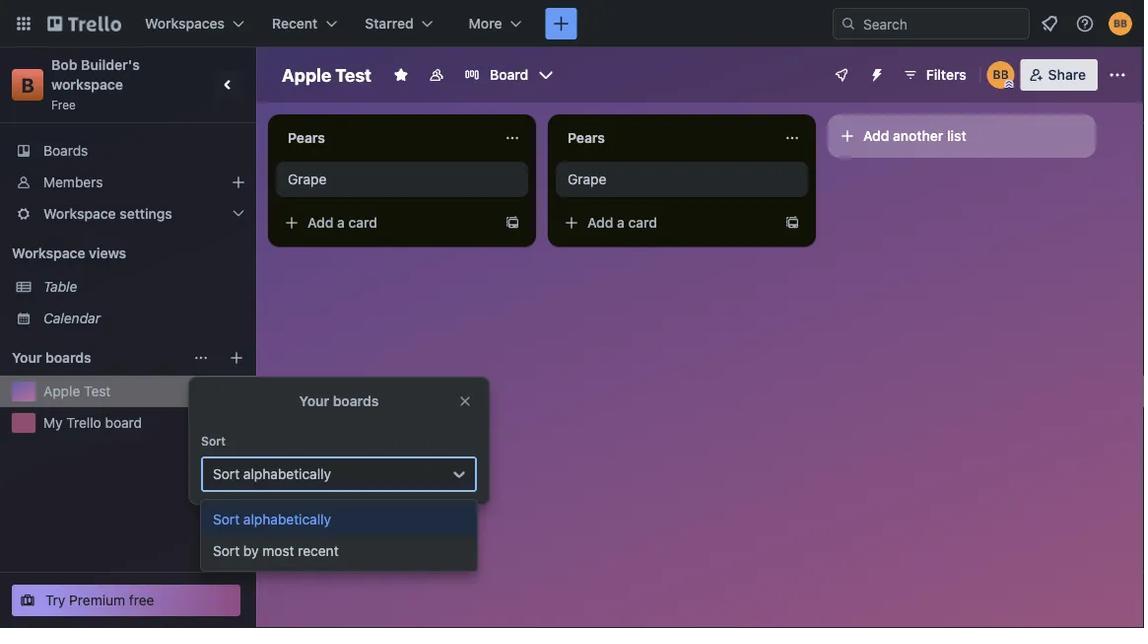 Task type: describe. For each thing, give the bounding box(es) containing it.
bob builder's workspace free
[[51, 57, 143, 111]]

automation image
[[862, 59, 889, 87]]

0 horizontal spatial apple test
[[43, 383, 111, 399]]

starred icon image
[[229, 384, 245, 399]]

create from template… image
[[785, 215, 801, 231]]

share button
[[1021, 59, 1099, 91]]

0 horizontal spatial your
[[12, 350, 42, 366]]

sort left by
[[213, 543, 240, 559]]

boards link
[[0, 135, 256, 167]]

my trello board link
[[43, 413, 245, 433]]

starred
[[365, 15, 414, 32]]

add a card button for create from template… image
[[276, 207, 497, 239]]

a for pears text field
[[337, 214, 345, 231]]

Pears text field
[[556, 122, 773, 154]]

0 horizontal spatial test
[[84, 383, 111, 399]]

Pears text field
[[276, 122, 493, 154]]

more button
[[457, 8, 534, 39]]

add another list button
[[828, 114, 1097, 158]]

my
[[43, 415, 63, 431]]

bob builder's workspace link
[[51, 57, 143, 93]]

try
[[45, 592, 65, 608]]

Board name text field
[[272, 59, 382, 91]]

share
[[1049, 67, 1087, 83]]

add for add a card button corresponding to create from template… icon
[[588, 214, 614, 231]]

this member is an admin of this board. image
[[1006, 80, 1014, 89]]

free
[[129, 592, 154, 608]]

add a card button for create from template… icon
[[556, 207, 777, 239]]

search image
[[841, 16, 857, 32]]

a for pears text box
[[617, 214, 625, 231]]

add another list
[[864, 128, 967, 144]]

workspaces button
[[133, 8, 256, 39]]

sort down starred icon on the bottom left
[[213, 466, 240, 482]]

another
[[894, 128, 944, 144]]

table link
[[43, 277, 245, 297]]

by
[[244, 543, 259, 559]]

apple test link
[[43, 382, 221, 401]]

1 alphabetically from the top
[[244, 466, 331, 482]]

builder's
[[81, 57, 140, 73]]

apple inside apple test text box
[[282, 64, 332, 85]]

grape link for pears text box
[[568, 170, 797, 189]]

1 vertical spatial boards
[[333, 393, 379, 409]]

calendar
[[43, 310, 101, 326]]

grape for pears text field grape link
[[288, 171, 327, 187]]

add for add a card button corresponding to create from template… image
[[308, 214, 334, 231]]

b link
[[12, 69, 43, 101]]

close popover image
[[458, 393, 473, 409]]

workspace settings button
[[0, 198, 256, 230]]

premium
[[69, 592, 125, 608]]

boards
[[43, 142, 88, 159]]

starred button
[[353, 8, 445, 39]]

add board image
[[229, 350, 245, 366]]

switch to… image
[[14, 14, 34, 34]]

1 horizontal spatial your
[[299, 393, 330, 409]]

1 vertical spatial your boards
[[299, 393, 379, 409]]

settings
[[120, 206, 172, 222]]

board
[[105, 415, 142, 431]]

back to home image
[[47, 8, 121, 39]]



Task type: vqa. For each thing, say whether or not it's contained in the screenshot.
Create from template… image
yes



Task type: locate. For each thing, give the bounding box(es) containing it.
grape link down pears text field
[[288, 170, 517, 189]]

pears
[[288, 130, 325, 146], [568, 130, 605, 146]]

2 alphabetically from the top
[[244, 511, 331, 528]]

1 grape link from the left
[[288, 170, 517, 189]]

create board or workspace image
[[552, 14, 571, 34]]

workspace views
[[12, 245, 126, 261]]

0 horizontal spatial grape
[[288, 171, 327, 187]]

members link
[[0, 167, 256, 198]]

your boards menu image
[[193, 350, 209, 366]]

apple down recent 'dropdown button'
[[282, 64, 332, 85]]

recent
[[298, 543, 339, 559]]

your
[[12, 350, 42, 366], [299, 393, 330, 409]]

sort by most recent
[[213, 543, 339, 559]]

create from template… image
[[505, 215, 521, 231]]

add a card
[[308, 214, 378, 231], [588, 214, 658, 231]]

0 horizontal spatial add
[[308, 214, 334, 231]]

Search field
[[857, 9, 1030, 38]]

grape for grape link for pears text box
[[568, 171, 607, 187]]

add a card button down pears text box
[[556, 207, 777, 239]]

recent
[[272, 15, 318, 32]]

board
[[490, 67, 529, 83]]

0 vertical spatial boards
[[45, 350, 91, 366]]

boards inside the your boards with 2 items element
[[45, 350, 91, 366]]

0 vertical spatial workspace
[[43, 206, 116, 222]]

2 add a card button from the left
[[556, 207, 777, 239]]

add for add another list button
[[864, 128, 890, 144]]

add a card for pears text field grape link
[[308, 214, 378, 231]]

0 vertical spatial sort alphabetically
[[213, 466, 331, 482]]

a
[[337, 214, 345, 231], [617, 214, 625, 231]]

sort
[[201, 434, 226, 448], [213, 466, 240, 482], [213, 511, 240, 528], [213, 543, 240, 559]]

0 vertical spatial test
[[336, 64, 372, 85]]

more
[[469, 15, 502, 32]]

2 card from the left
[[629, 214, 658, 231]]

1 card from the left
[[349, 214, 378, 231]]

pears for pears text box
[[568, 130, 605, 146]]

0 horizontal spatial card
[[349, 214, 378, 231]]

show menu image
[[1108, 65, 1128, 85]]

card for pears text field
[[349, 214, 378, 231]]

add a card for grape link for pears text box
[[588, 214, 658, 231]]

sort up sort by most recent
[[213, 511, 240, 528]]

2 pears from the left
[[568, 130, 605, 146]]

1 vertical spatial apple
[[43, 383, 80, 399]]

filters
[[927, 67, 967, 83]]

my trello board
[[43, 415, 142, 431]]

board button
[[457, 59, 562, 91]]

test up 'my trello board' on the left of page
[[84, 383, 111, 399]]

workspaces
[[145, 15, 225, 32]]

add
[[864, 128, 890, 144], [308, 214, 334, 231], [588, 214, 614, 231]]

free
[[51, 98, 76, 111]]

0 horizontal spatial apple
[[43, 383, 80, 399]]

add a card down pears text box
[[588, 214, 658, 231]]

filters button
[[897, 59, 973, 91]]

2 horizontal spatial add
[[864, 128, 890, 144]]

0 notifications image
[[1038, 12, 1062, 36]]

card down pears text field
[[349, 214, 378, 231]]

1 pears from the left
[[288, 130, 325, 146]]

1 vertical spatial apple test
[[43, 383, 111, 399]]

your boards with 2 items element
[[12, 346, 183, 370]]

0 horizontal spatial grape link
[[288, 170, 517, 189]]

1 horizontal spatial grape
[[568, 171, 607, 187]]

grape down pears text box
[[568, 171, 607, 187]]

test
[[336, 64, 372, 85], [84, 383, 111, 399]]

calendar link
[[43, 309, 245, 328]]

1 horizontal spatial apple test
[[282, 64, 372, 85]]

grape
[[288, 171, 327, 187], [568, 171, 607, 187]]

1 add a card from the left
[[308, 214, 378, 231]]

add a card down pears text field
[[308, 214, 378, 231]]

alphabetically
[[244, 466, 331, 482], [244, 511, 331, 528]]

1 horizontal spatial apple
[[282, 64, 332, 85]]

most
[[263, 543, 294, 559]]

members
[[43, 174, 103, 190]]

0 vertical spatial apple test
[[282, 64, 372, 85]]

apple test
[[282, 64, 372, 85], [43, 383, 111, 399]]

1 vertical spatial alphabetically
[[244, 511, 331, 528]]

1 horizontal spatial add
[[588, 214, 614, 231]]

2 sort alphabetically from the top
[[213, 511, 331, 528]]

1 horizontal spatial a
[[617, 214, 625, 231]]

grape link
[[288, 170, 517, 189], [568, 170, 797, 189]]

1 grape from the left
[[288, 171, 327, 187]]

1 vertical spatial test
[[84, 383, 111, 399]]

star or unstar board image
[[393, 67, 409, 83]]

pears inside text field
[[288, 130, 325, 146]]

0 vertical spatial your
[[12, 350, 42, 366]]

workspace navigation collapse icon image
[[215, 71, 243, 99]]

grape link for pears text field
[[288, 170, 517, 189]]

try premium free
[[45, 592, 154, 608]]

bob
[[51, 57, 77, 73]]

apple up my at the bottom left of page
[[43, 383, 80, 399]]

0 vertical spatial your boards
[[12, 350, 91, 366]]

1 horizontal spatial boards
[[333, 393, 379, 409]]

1 horizontal spatial test
[[336, 64, 372, 85]]

1 add a card button from the left
[[276, 207, 497, 239]]

boards
[[45, 350, 91, 366], [333, 393, 379, 409]]

bob builder (bobbuilder40) image
[[1109, 12, 1133, 36]]

card for pears text box
[[629, 214, 658, 231]]

card
[[349, 214, 378, 231], [629, 214, 658, 231]]

a down pears text box
[[617, 214, 625, 231]]

workspace visible image
[[429, 67, 445, 83]]

recent button
[[260, 8, 349, 39]]

2 a from the left
[[617, 214, 625, 231]]

primary element
[[0, 0, 1145, 47]]

grape down pears text field
[[288, 171, 327, 187]]

workspace inside popup button
[[43, 206, 116, 222]]

a down pears text field
[[337, 214, 345, 231]]

1 horizontal spatial pears
[[568, 130, 605, 146]]

pears inside text box
[[568, 130, 605, 146]]

test inside text box
[[336, 64, 372, 85]]

workspace for workspace settings
[[43, 206, 116, 222]]

0 vertical spatial apple
[[282, 64, 332, 85]]

0 horizontal spatial your boards
[[12, 350, 91, 366]]

1 horizontal spatial add a card
[[588, 214, 658, 231]]

apple inside "apple test" link
[[43, 383, 80, 399]]

workspace
[[43, 206, 116, 222], [12, 245, 85, 261]]

2 grape from the left
[[568, 171, 607, 187]]

0 horizontal spatial a
[[337, 214, 345, 231]]

b
[[21, 73, 34, 96]]

0 horizontal spatial boards
[[45, 350, 91, 366]]

1 horizontal spatial your boards
[[299, 393, 379, 409]]

your boards
[[12, 350, 91, 366], [299, 393, 379, 409]]

1 a from the left
[[337, 214, 345, 231]]

apple test up trello
[[43, 383, 111, 399]]

1 vertical spatial your
[[299, 393, 330, 409]]

sort down my trello board 'link'
[[201, 434, 226, 448]]

trello
[[66, 415, 101, 431]]

pears for pears text field
[[288, 130, 325, 146]]

1 sort alphabetically from the top
[[213, 466, 331, 482]]

test left 'star or unstar board' icon
[[336, 64, 372, 85]]

sort alphabetically
[[213, 466, 331, 482], [213, 511, 331, 528]]

workspace settings
[[43, 206, 172, 222]]

workspace for workspace views
[[12, 245, 85, 261]]

list
[[948, 128, 967, 144]]

0 horizontal spatial add a card button
[[276, 207, 497, 239]]

bob builder (bobbuilder40) image
[[988, 61, 1015, 89]]

2 add a card from the left
[[588, 214, 658, 231]]

views
[[89, 245, 126, 261]]

1 horizontal spatial card
[[629, 214, 658, 231]]

apple
[[282, 64, 332, 85], [43, 383, 80, 399]]

0 horizontal spatial pears
[[288, 130, 325, 146]]

apple test down recent 'dropdown button'
[[282, 64, 372, 85]]

1 vertical spatial workspace
[[12, 245, 85, 261]]

grape link down pears text box
[[568, 170, 797, 189]]

card down pears text box
[[629, 214, 658, 231]]

add a card button down pears text field
[[276, 207, 497, 239]]

1 horizontal spatial grape link
[[568, 170, 797, 189]]

add a card button
[[276, 207, 497, 239], [556, 207, 777, 239]]

try premium free button
[[12, 585, 241, 616]]

1 vertical spatial sort alphabetically
[[213, 511, 331, 528]]

workspace down members
[[43, 206, 116, 222]]

power ups image
[[834, 67, 850, 83]]

open information menu image
[[1076, 14, 1096, 34]]

0 vertical spatial alphabetically
[[244, 466, 331, 482]]

apple test inside apple test text box
[[282, 64, 372, 85]]

workspace up table
[[12, 245, 85, 261]]

table
[[43, 279, 77, 295]]

0 horizontal spatial add a card
[[308, 214, 378, 231]]

2 grape link from the left
[[568, 170, 797, 189]]

1 horizontal spatial add a card button
[[556, 207, 777, 239]]

workspace
[[51, 76, 123, 93]]



